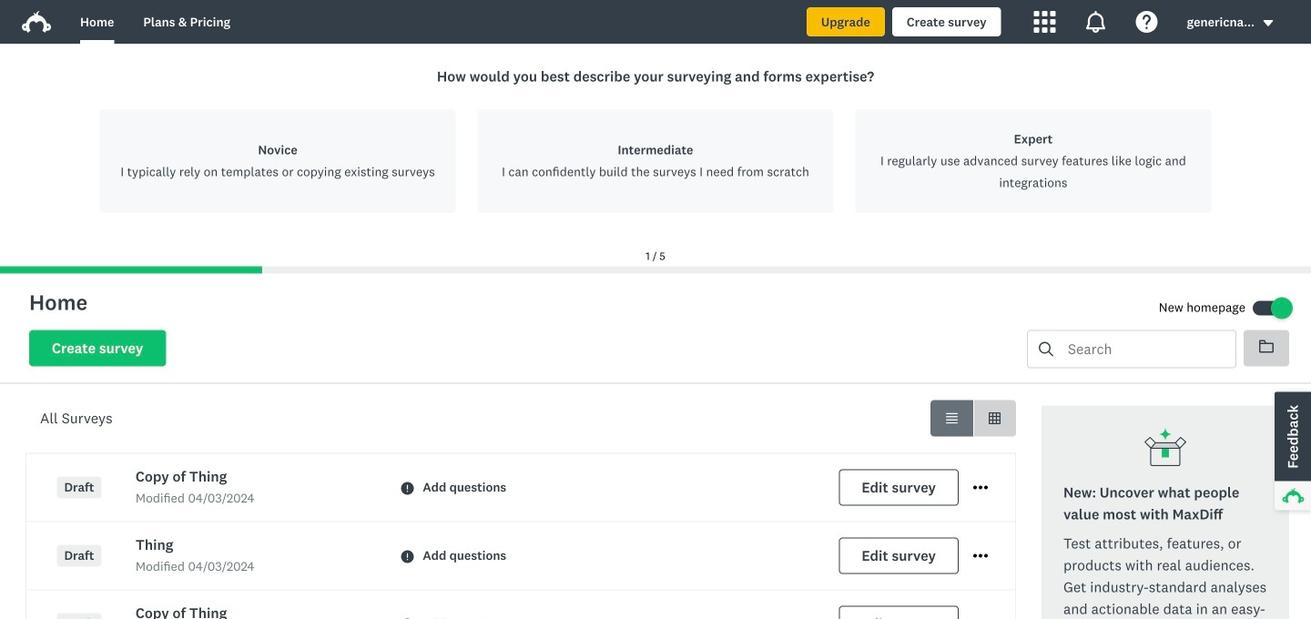 Task type: vqa. For each thing, say whether or not it's contained in the screenshot.
documentplus icon at the bottom of page
no



Task type: locate. For each thing, give the bounding box(es) containing it.
products icon image
[[1034, 11, 1056, 33], [1034, 11, 1056, 33]]

warning image for third open menu image
[[401, 550, 414, 563]]

group
[[931, 400, 1016, 437]]

3 open menu image from the top
[[973, 554, 988, 558]]

warning image
[[401, 482, 414, 495], [401, 550, 414, 563]]

1 warning image from the top
[[401, 482, 414, 495]]

help icon image
[[1136, 11, 1158, 33]]

brand logo image
[[22, 7, 51, 36], [22, 11, 51, 33]]

2 folders image from the top
[[1259, 340, 1274, 353]]

2 open menu image from the top
[[973, 549, 988, 563]]

dialog
[[0, 44, 1311, 274]]

0 vertical spatial warning image
[[401, 482, 414, 495]]

1 brand logo image from the top
[[22, 7, 51, 36]]

dropdown arrow icon image
[[1262, 17, 1275, 30], [1264, 20, 1273, 26]]

folders image
[[1259, 339, 1274, 354], [1259, 340, 1274, 353]]

1 folders image from the top
[[1259, 339, 1274, 354]]

open menu image
[[973, 486, 988, 490], [973, 549, 988, 563], [973, 554, 988, 558]]

1 vertical spatial warning image
[[401, 550, 414, 563]]

2 warning image from the top
[[401, 550, 414, 563]]

search image
[[1039, 342, 1053, 356], [1039, 342, 1053, 356]]

1 open menu image from the top
[[973, 486, 988, 490]]



Task type: describe. For each thing, give the bounding box(es) containing it.
max diff icon image
[[1144, 427, 1187, 471]]

2 brand logo image from the top
[[22, 11, 51, 33]]

warning image for 1st open menu image from the top of the page
[[401, 482, 414, 495]]

Search text field
[[1053, 331, 1236, 367]]

open menu image
[[973, 481, 988, 495]]

notification center icon image
[[1085, 11, 1107, 33]]



